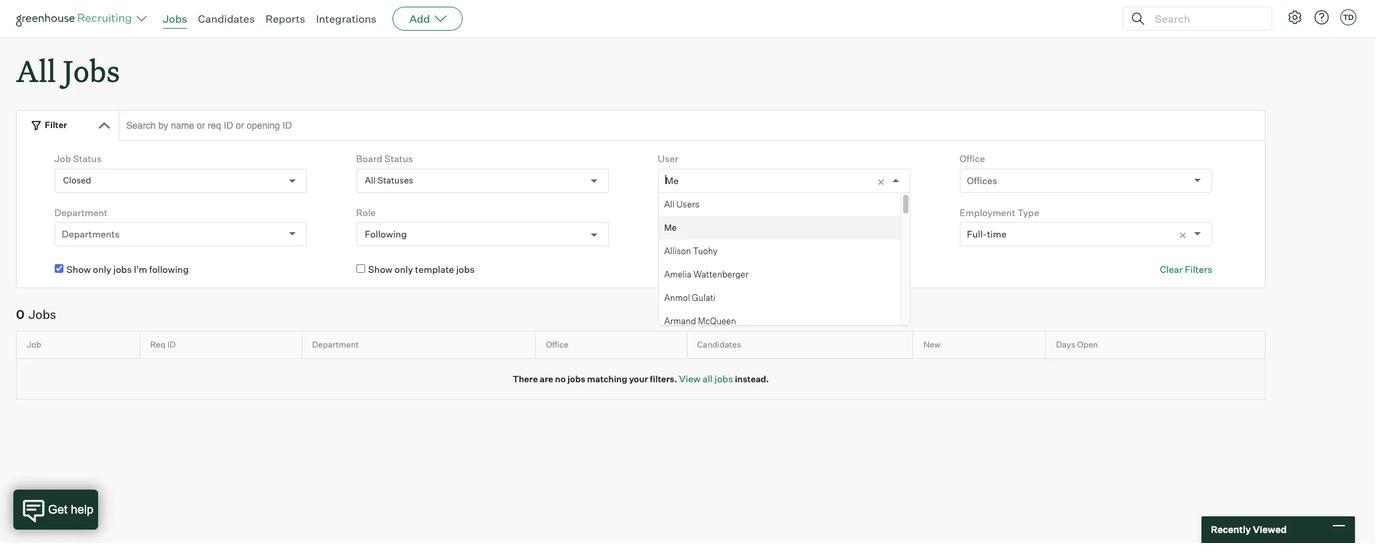 Task type: describe. For each thing, give the bounding box(es) containing it.
jobs link
[[163, 12, 187, 25]]

clear value element for me
[[877, 169, 893, 192]]

instead.
[[735, 374, 770, 385]]

all jobs
[[16, 51, 120, 90]]

allison
[[664, 245, 691, 256]]

0 vertical spatial me
[[666, 175, 679, 186]]

employment
[[960, 207, 1016, 218]]

anmol
[[664, 292, 690, 303]]

integrations
[[316, 12, 377, 25]]

there are no jobs matching your filters. view all jobs instead.
[[513, 373, 770, 385]]

show only template jobs
[[368, 264, 475, 275]]

0 vertical spatial candidates
[[198, 12, 255, 25]]

armand
[[664, 316, 696, 326]]

td button
[[1341, 9, 1357, 25]]

req
[[150, 340, 166, 350]]

add
[[410, 12, 430, 25]]

me option
[[666, 175, 679, 186]]

days
[[1057, 340, 1076, 350]]

row group containing all users
[[659, 193, 901, 544]]

anmol gulati
[[664, 292, 716, 303]]

integrations link
[[316, 12, 377, 25]]

all for all users
[[664, 199, 675, 209]]

recently viewed
[[1212, 524, 1287, 536]]

custom
[[658, 207, 692, 218]]

armand mcqueen
[[664, 316, 736, 326]]

0 horizontal spatial department
[[54, 207, 108, 218]]

req id
[[150, 340, 176, 350]]

clear filters
[[1161, 264, 1213, 275]]

jobs left i'm
[[113, 264, 132, 275]]

job for job
[[27, 340, 41, 350]]

only for jobs
[[93, 264, 111, 275]]

template
[[415, 264, 454, 275]]

view all jobs link
[[679, 373, 733, 385]]

field
[[694, 207, 716, 218]]

jobs right template on the left of page
[[456, 264, 475, 275]]

1 horizontal spatial department
[[312, 340, 359, 350]]

role
[[356, 207, 376, 218]]

wattenberger
[[694, 269, 749, 279]]

jobs for 0 jobs
[[29, 307, 56, 322]]

type
[[1018, 207, 1040, 218]]

custom field
[[658, 207, 716, 218]]

0 jobs
[[16, 307, 56, 322]]

1 vertical spatial candidates
[[698, 340, 742, 350]]

td button
[[1339, 7, 1360, 28]]

jobs right all
[[715, 373, 733, 385]]

show only jobs i'm following
[[67, 264, 189, 275]]

id
[[167, 340, 176, 350]]

following
[[149, 264, 189, 275]]

employment type
[[960, 207, 1040, 218]]

allison tuohy
[[664, 245, 718, 256]]

clear value image for full-time
[[1179, 231, 1189, 241]]

new
[[924, 340, 941, 350]]

clear value element for full-time
[[1179, 223, 1195, 246]]

job for job status
[[54, 153, 71, 164]]



Task type: vqa. For each thing, say whether or not it's contained in the screenshot.
FOR EACH NEW CANDIDATE THAT APPLIES TO THIS JOB, EMAILS WILL BE SENT TO THESE PARTICIPANTS:
no



Task type: locate. For each thing, give the bounding box(es) containing it.
1 horizontal spatial candidates
[[698, 340, 742, 350]]

mcqueen
[[698, 316, 736, 326]]

status up "statuses"
[[385, 153, 413, 164]]

board status
[[356, 153, 413, 164]]

departments
[[62, 229, 120, 240]]

Search by name or req ID or opening ID text field
[[119, 110, 1266, 141]]

all down board
[[365, 175, 376, 186]]

0 horizontal spatial status
[[73, 153, 102, 164]]

1 horizontal spatial office
[[960, 153, 986, 164]]

job
[[54, 153, 71, 164], [27, 340, 41, 350]]

job down 0 jobs
[[27, 340, 41, 350]]

me inside row group
[[664, 222, 677, 233]]

users
[[677, 199, 700, 209]]

0 vertical spatial all
[[16, 51, 56, 90]]

clear value element
[[877, 169, 893, 192], [1179, 223, 1195, 246]]

0 horizontal spatial candidates
[[198, 12, 255, 25]]

0 vertical spatial clear value image
[[877, 177, 887, 187]]

matching
[[588, 374, 628, 385]]

clear
[[1161, 264, 1183, 275]]

only
[[93, 264, 111, 275], [395, 264, 413, 275]]

full-time
[[968, 229, 1007, 240]]

open
[[1078, 340, 1099, 350]]

2 vertical spatial all
[[664, 199, 675, 209]]

only for template
[[395, 264, 413, 275]]

add button
[[393, 7, 463, 31]]

0 horizontal spatial show
[[67, 264, 91, 275]]

reports
[[266, 12, 305, 25]]

user
[[658, 153, 679, 164]]

greenhouse recruiting image
[[16, 11, 136, 27]]

0 vertical spatial jobs
[[163, 12, 187, 25]]

jobs left candidates link
[[163, 12, 187, 25]]

candidates right jobs link
[[198, 12, 255, 25]]

job status
[[54, 153, 102, 164]]

your
[[629, 374, 648, 385]]

filters
[[1186, 264, 1213, 275]]

me down 'user'
[[666, 175, 679, 186]]

i'm
[[134, 264, 147, 275]]

row group
[[659, 193, 901, 544]]

jobs down greenhouse recruiting image
[[63, 51, 120, 90]]

me
[[666, 175, 679, 186], [664, 222, 677, 233]]

all left users
[[664, 199, 675, 209]]

tuohy
[[693, 245, 718, 256]]

office up no
[[546, 340, 569, 350]]

show
[[67, 264, 91, 275], [368, 264, 393, 275]]

0 vertical spatial clear value element
[[877, 169, 893, 192]]

0 horizontal spatial clear value image
[[877, 177, 887, 187]]

closed
[[63, 175, 91, 186]]

show right the show only template jobs option
[[368, 264, 393, 275]]

there
[[513, 374, 538, 385]]

1 vertical spatial clear value element
[[1179, 223, 1195, 246]]

1 horizontal spatial clear value image
[[1179, 231, 1189, 241]]

only down departments
[[93, 264, 111, 275]]

office up offices
[[960, 153, 986, 164]]

2 status from the left
[[385, 153, 413, 164]]

candidates down mcqueen
[[698, 340, 742, 350]]

job up closed
[[54, 153, 71, 164]]

0
[[16, 307, 25, 322]]

all statuses
[[365, 175, 414, 186]]

status for job status
[[73, 153, 102, 164]]

1 horizontal spatial job
[[54, 153, 71, 164]]

0 horizontal spatial only
[[93, 264, 111, 275]]

jobs
[[113, 264, 132, 275], [456, 264, 475, 275], [715, 373, 733, 385], [568, 374, 586, 385]]

status for board status
[[385, 153, 413, 164]]

Show only template jobs checkbox
[[356, 265, 365, 273]]

all up the filter
[[16, 51, 56, 90]]

jobs for all jobs
[[63, 51, 120, 90]]

office
[[960, 153, 986, 164], [546, 340, 569, 350]]

1 vertical spatial job
[[27, 340, 41, 350]]

1 vertical spatial jobs
[[63, 51, 120, 90]]

all
[[703, 373, 713, 385]]

1 status from the left
[[73, 153, 102, 164]]

candidates link
[[198, 12, 255, 25]]

jobs right no
[[568, 374, 586, 385]]

0 vertical spatial department
[[54, 207, 108, 218]]

2 horizontal spatial all
[[664, 199, 675, 209]]

all users
[[664, 199, 700, 209]]

viewed
[[1254, 524, 1287, 536]]

candidates
[[198, 12, 255, 25], [698, 340, 742, 350]]

offices
[[968, 175, 998, 186]]

Show only jobs I'm following checkbox
[[54, 265, 63, 273]]

amelia
[[664, 269, 692, 279]]

0 horizontal spatial all
[[16, 51, 56, 90]]

department
[[54, 207, 108, 218], [312, 340, 359, 350]]

clear value image for me
[[877, 177, 887, 187]]

1 only from the left
[[93, 264, 111, 275]]

only left template on the left of page
[[395, 264, 413, 275]]

1 vertical spatial me
[[664, 222, 677, 233]]

days open
[[1057, 340, 1099, 350]]

0 horizontal spatial jobs
[[29, 307, 56, 322]]

all for all statuses
[[365, 175, 376, 186]]

show for show only jobs i'm following
[[67, 264, 91, 275]]

filters.
[[650, 374, 678, 385]]

all
[[16, 51, 56, 90], [365, 175, 376, 186], [664, 199, 675, 209]]

configure image
[[1288, 9, 1304, 25]]

show right show only jobs i'm following checkbox
[[67, 264, 91, 275]]

2 horizontal spatial jobs
[[163, 12, 187, 25]]

status up closed
[[73, 153, 102, 164]]

0 vertical spatial office
[[960, 153, 986, 164]]

0 horizontal spatial job
[[27, 340, 41, 350]]

2 show from the left
[[368, 264, 393, 275]]

show for show only template jobs
[[368, 264, 393, 275]]

1 horizontal spatial clear value element
[[1179, 223, 1195, 246]]

1 horizontal spatial status
[[385, 153, 413, 164]]

2 vertical spatial jobs
[[29, 307, 56, 322]]

1 horizontal spatial jobs
[[63, 51, 120, 90]]

time
[[988, 229, 1007, 240]]

amelia wattenberger
[[664, 269, 749, 279]]

statuses
[[378, 175, 414, 186]]

1 horizontal spatial show
[[368, 264, 393, 275]]

view
[[679, 373, 701, 385]]

1 vertical spatial office
[[546, 340, 569, 350]]

1 vertical spatial department
[[312, 340, 359, 350]]

board
[[356, 153, 383, 164]]

jobs
[[163, 12, 187, 25], [63, 51, 120, 90], [29, 307, 56, 322]]

clear filters link
[[1161, 263, 1213, 276]]

0 horizontal spatial clear value element
[[877, 169, 893, 192]]

Search text field
[[1152, 9, 1260, 28]]

reports link
[[266, 12, 305, 25]]

2 only from the left
[[395, 264, 413, 275]]

are
[[540, 374, 554, 385]]

recently
[[1212, 524, 1252, 536]]

td
[[1344, 13, 1355, 22]]

jobs inside there are no jobs matching your filters. view all jobs instead.
[[568, 374, 586, 385]]

no
[[555, 374, 566, 385]]

1 horizontal spatial only
[[395, 264, 413, 275]]

filter
[[45, 120, 67, 130]]

None field
[[666, 169, 669, 192]]

1 show from the left
[[67, 264, 91, 275]]

0 horizontal spatial office
[[546, 340, 569, 350]]

1 vertical spatial clear value image
[[1179, 231, 1189, 241]]

full-
[[968, 229, 988, 240]]

1 horizontal spatial all
[[365, 175, 376, 186]]

following
[[365, 229, 407, 240]]

full-time option
[[968, 229, 1007, 240]]

0 vertical spatial job
[[54, 153, 71, 164]]

jobs right 0
[[29, 307, 56, 322]]

1 vertical spatial all
[[365, 175, 376, 186]]

status
[[73, 153, 102, 164], [385, 153, 413, 164]]

gulati
[[692, 292, 716, 303]]

clear value image
[[877, 177, 887, 187], [1179, 231, 1189, 241]]

me down custom
[[664, 222, 677, 233]]



